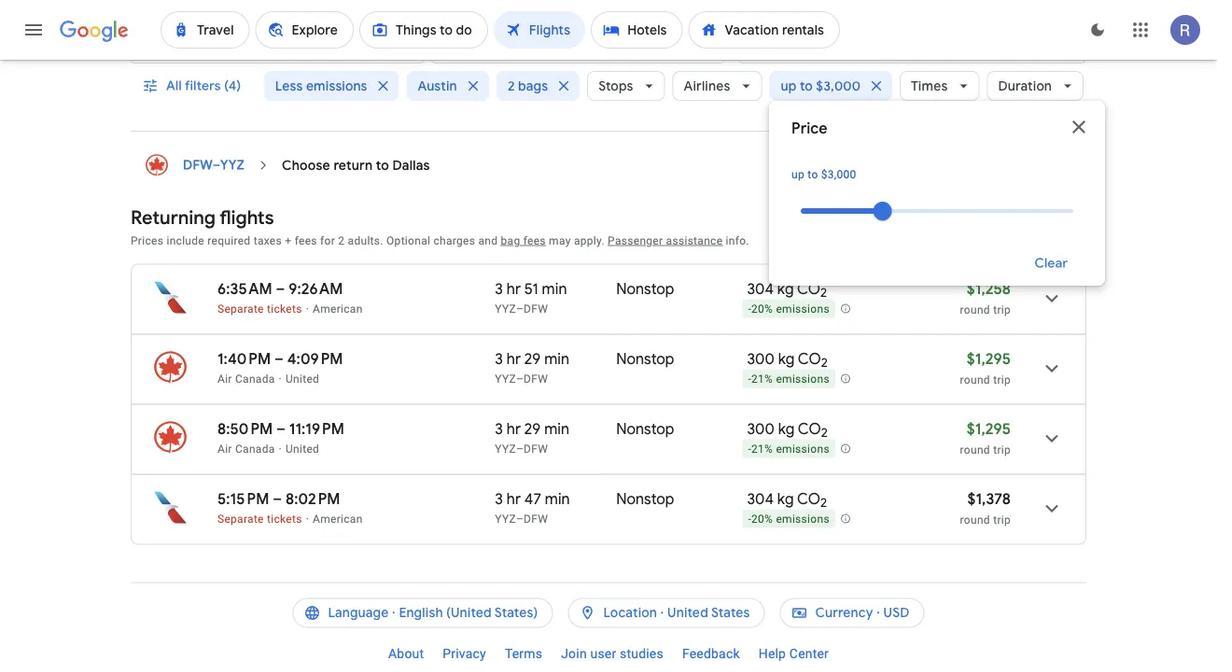 Task type: locate. For each thing, give the bounding box(es) containing it.
min right 51
[[542, 280, 567, 299]]

filters
[[185, 78, 221, 95]]

0 vertical spatial air canada
[[218, 373, 275, 386]]

nonstop for 4:09 pm
[[617, 350, 675, 369]]

1 -21% emissions from the top
[[748, 373, 830, 386]]

times button
[[900, 64, 980, 109]]

-
[[748, 303, 752, 316], [748, 373, 752, 386], [748, 443, 752, 456], [748, 513, 752, 526]]

up up price
[[781, 78, 797, 95]]

english
[[399, 605, 443, 622]]

–
[[213, 157, 220, 174], [276, 280, 285, 299], [516, 303, 524, 316], [275, 350, 284, 369], [516, 373, 524, 386], [276, 420, 286, 439], [516, 443, 524, 456], [273, 490, 282, 509], [516, 513, 524, 526]]

none search field containing price
[[131, 0, 1106, 286]]

hr inside 3 hr 51 min yyz – dfw
[[507, 280, 521, 299]]

american down 9:26 am text field
[[313, 303, 363, 316]]

0 vertical spatial american
[[313, 303, 363, 316]]

2 separate tickets from the top
[[218, 513, 302, 526]]

hr left 51
[[507, 280, 521, 299]]

total duration 3 hr 29 min. element for 11:19 pm
[[495, 420, 617, 442]]

 image
[[306, 303, 309, 316], [306, 513, 309, 526]]

21% for 11:19 pm
[[752, 443, 773, 456]]

1 300 kg co 2 from the top
[[747, 350, 828, 371]]

0 vertical spatial $1,295 round trip
[[961, 350, 1011, 387]]

round down $1,258 text field
[[961, 304, 991, 317]]

2 20% from the top
[[752, 513, 773, 526]]

trip
[[994, 304, 1011, 317], [994, 374, 1011, 387], [994, 444, 1011, 457], [994, 514, 1011, 527]]

0 vertical spatial united
[[286, 373, 320, 386]]

$1,295 round trip up 1295 us dollars text field on the bottom of the page
[[961, 350, 1011, 387]]

1 $1,295 round trip from the top
[[961, 350, 1011, 387]]

trip down $1,258 text field
[[994, 304, 1011, 317]]

united left the states
[[668, 605, 709, 622]]

1 vertical spatial canada
[[235, 443, 275, 456]]

all filters (4)
[[166, 78, 241, 95]]

min right 47
[[545, 490, 570, 509]]

air down 8:50 pm text box
[[218, 443, 232, 456]]

0 vertical spatial 304
[[747, 280, 774, 299]]

yyz inside 3 hr 51 min yyz – dfw
[[495, 303, 516, 316]]

0 vertical spatial 304 kg co 2
[[747, 280, 828, 301]]

up to $3,000 down price
[[792, 169, 857, 182]]

flight details. leaves toronto pearson international airport at 5:15 pm on monday, january 1 and arrives at dallas/fort worth international airport at 8:02 pm on monday, january 1. image
[[1030, 487, 1075, 531]]

co for 1:40 pm – 4:09 pm
[[798, 350, 822, 369]]

round down $1,378
[[961, 514, 991, 527]]

nonstop
[[617, 280, 675, 299], [617, 350, 675, 369], [617, 420, 675, 439], [617, 490, 675, 509]]

1 vertical spatial united
[[286, 443, 320, 456]]

– down total duration 3 hr 51 min. element on the top
[[516, 303, 524, 316]]

1 304 from the top
[[747, 280, 774, 299]]

1 vertical spatial $1,295
[[967, 420, 1011, 439]]

2 300 from the top
[[747, 420, 775, 439]]

leaves toronto pearson international airport at 8:50 pm on monday, january 1 and arrives at dallas/fort worth international airport at 11:19 pm on monday, january 1. element
[[218, 420, 345, 439]]

1 20% from the top
[[752, 303, 773, 316]]

2 hr from the top
[[507, 350, 521, 369]]

dfw inside 3 hr 47 min yyz – dfw
[[524, 513, 548, 526]]

2 round from the top
[[961, 374, 991, 387]]

1 vertical spatial 304 kg co 2
[[747, 490, 828, 512]]

-21% emissions for 4:09 pm
[[748, 373, 830, 386]]

air canada
[[218, 373, 275, 386], [218, 443, 275, 456]]

0 vertical spatial $1,295
[[967, 350, 1011, 369]]

21%
[[752, 373, 773, 386], [752, 443, 773, 456]]

co for 8:50 pm – 11:19 pm
[[798, 420, 822, 439]]

2 for 1:40 pm – 4:09 pm
[[822, 356, 828, 371]]

yyz for 1:40 pm – 4:09 pm
[[495, 373, 516, 386]]

up down price
[[792, 169, 805, 182]]

3 3 from the top
[[495, 420, 503, 439]]

1 canada from the top
[[235, 373, 275, 386]]

Departure time: 6:35 AM. text field
[[218, 280, 272, 299]]

location
[[604, 605, 658, 622]]

united down arrival time: 4:09 pm. text box
[[286, 373, 320, 386]]

english (united states)
[[399, 605, 538, 622]]

hr down 3 hr 51 min yyz – dfw
[[507, 350, 521, 369]]

tickets down 5:15 pm – 8:02 pm
[[267, 513, 302, 526]]

min down 3 hr 51 min yyz – dfw
[[545, 350, 570, 369]]

to inside 'popup button'
[[800, 78, 813, 95]]

separate down departure time: 5:15 pm. text field in the left bottom of the page
[[218, 513, 264, 526]]

optional
[[387, 234, 431, 247]]

total duration 3 hr 51 min. element
[[495, 280, 617, 302]]

2 21% from the top
[[752, 443, 773, 456]]

2 nonstop from the top
[[617, 350, 675, 369]]

choose return to dallas
[[282, 157, 430, 174]]

0 vertical spatial separate
[[218, 303, 264, 316]]

returning
[[131, 206, 216, 230]]

2 tickets from the top
[[267, 513, 302, 526]]

dfw for 8:50 pm – 11:19 pm
[[524, 443, 548, 456]]

2 bags
[[507, 78, 548, 95]]

min inside 3 hr 51 min yyz – dfw
[[542, 280, 567, 299]]

up
[[781, 78, 797, 95], [792, 169, 805, 182]]

– up 3 hr 47 min yyz – dfw
[[516, 443, 524, 456]]

1 horizontal spatial fees
[[524, 234, 546, 247]]

3 hr 29 min yyz – dfw down 3 hr 51 min yyz – dfw
[[495, 350, 570, 386]]

– inside 3 hr 47 min yyz – dfw
[[516, 513, 524, 526]]

0 vertical spatial 300
[[747, 350, 775, 369]]

total duration 3 hr 29 min. element for 4:09 pm
[[495, 350, 617, 372]]

4 nonstop from the top
[[617, 490, 675, 509]]

min inside 3 hr 47 min yyz – dfw
[[545, 490, 570, 509]]

$3,000 down departure text field
[[816, 78, 861, 95]]

Arrival time: 4:09 PM. text field
[[287, 350, 343, 369]]

2 - from the top
[[748, 373, 752, 386]]

4 co from the top
[[798, 490, 821, 509]]

3
[[495, 280, 503, 299], [495, 350, 503, 369], [495, 420, 503, 439], [495, 490, 503, 509]]

1 vertical spatial american
[[313, 513, 363, 526]]

4 trip from the top
[[994, 514, 1011, 527]]

1 air canada from the top
[[218, 373, 275, 386]]

up to $3,000
[[781, 78, 861, 95], [792, 169, 857, 182]]

4 - from the top
[[748, 513, 752, 526]]

1:40 pm – 4:09 pm
[[218, 350, 343, 369]]

20%
[[752, 303, 773, 316], [752, 513, 773, 526]]

1 3 from the top
[[495, 280, 503, 299]]

include
[[167, 234, 205, 247]]

all filters (4) button
[[131, 64, 256, 109]]

$1,378 round trip
[[961, 490, 1011, 527]]

trip down 1295 us dollars text box
[[994, 374, 1011, 387]]

3 round from the top
[[961, 444, 991, 457]]

3 nonstop from the top
[[617, 420, 675, 439]]

1  image from the top
[[306, 303, 309, 316]]

nonstop flight. element for 8:02 pm
[[617, 490, 675, 512]]

to
[[800, 78, 813, 95], [376, 157, 389, 174], [808, 169, 819, 182]]

duration button
[[987, 64, 1084, 109]]

0 vertical spatial 3 hr 29 min yyz – dfw
[[495, 350, 570, 386]]

Departure time: 8:50 PM. text field
[[218, 420, 273, 439]]

$1,295 for 1:40 pm – 4:09 pm
[[967, 350, 1011, 369]]

2 for 6:35 am – 9:26 am
[[821, 285, 828, 301]]

1 304 kg co 2 from the top
[[747, 280, 828, 301]]

0 vertical spatial -21% emissions
[[748, 373, 830, 386]]

$3,000 down price
[[822, 169, 857, 182]]

1 trip from the top
[[994, 304, 1011, 317]]

for
[[320, 234, 335, 247]]

1 $1,295 from the top
[[967, 350, 1011, 369]]

 image down 9:26 am text field
[[306, 303, 309, 316]]

round for 9:26 am
[[961, 304, 991, 317]]

flight details. leaves toronto pearson international airport at 8:50 pm on monday, january 1 and arrives at dallas/fort worth international airport at 11:19 pm on monday, january 1. image
[[1030, 417, 1075, 461]]

2 air canada from the top
[[218, 443, 275, 456]]

trip down 1295 us dollars text field on the bottom of the page
[[994, 444, 1011, 457]]

trip inside $1,258 round trip
[[994, 304, 1011, 317]]

0 vertical spatial tickets
[[267, 303, 302, 316]]

returning flights
[[131, 206, 274, 230]]

None search field
[[131, 0, 1106, 286]]

hr for 8:50 pm – 11:19 pm
[[507, 420, 521, 439]]

$3,000
[[816, 78, 861, 95], [822, 169, 857, 182]]

round down 1295 us dollars text box
[[961, 374, 991, 387]]

dfw
[[183, 157, 213, 174], [524, 303, 548, 316], [524, 373, 548, 386], [524, 443, 548, 456], [524, 513, 548, 526]]

1 tickets from the top
[[267, 303, 302, 316]]

Departure time: 1:40 PM. text field
[[218, 350, 271, 369]]

flight details. leaves toronto pearson international airport at 1:40 pm on monday, january 1 and arrives at dallas/fort worth international airport at 4:09 pm on monday, january 1. image
[[1030, 346, 1075, 391]]

separate
[[218, 303, 264, 316], [218, 513, 264, 526]]

round inside $1,378 round trip
[[961, 514, 991, 527]]

300 kg co 2 for 4:09 pm
[[747, 350, 828, 371]]

3 hr 29 min yyz – dfw up 47
[[495, 420, 570, 456]]

total duration 3 hr 29 min. element down 3 hr 51 min yyz – dfw
[[495, 350, 617, 372]]

2 29 from the top
[[525, 420, 541, 439]]

(united
[[446, 605, 492, 622]]

4:09 pm
[[287, 350, 343, 369]]

0 vertical spatial canada
[[235, 373, 275, 386]]

2 304 kg co 2 from the top
[[747, 490, 828, 512]]

1:40 pm
[[218, 350, 271, 369]]

emissions for 4:09 pm
[[776, 373, 830, 386]]

0 vertical spatial 300 kg co 2
[[747, 350, 828, 371]]

0 vertical spatial total duration 3 hr 29 min. element
[[495, 350, 617, 372]]

and
[[479, 234, 498, 247]]

2  image from the top
[[306, 513, 309, 526]]

1 american from the top
[[313, 303, 363, 316]]

– left '9:26 am'
[[276, 280, 285, 299]]

1 round from the top
[[961, 304, 991, 317]]

4 round from the top
[[961, 514, 991, 527]]

tickets for 9:26 am
[[267, 303, 302, 316]]

1 vertical spatial 29
[[525, 420, 541, 439]]

2 trip from the top
[[994, 374, 1011, 387]]

3 for 4:09 pm
[[495, 350, 503, 369]]

2 -20% emissions from the top
[[748, 513, 830, 526]]

american for 9:26 am
[[313, 303, 363, 316]]

yyz
[[220, 157, 245, 174], [495, 303, 516, 316], [495, 373, 516, 386], [495, 443, 516, 456], [495, 513, 516, 526]]

1 vertical spatial separate
[[218, 513, 264, 526]]

1 -20% emissions from the top
[[748, 303, 830, 316]]

$1,295 round trip for 11:19 pm
[[961, 420, 1011, 457]]

1 vertical spatial  image
[[306, 513, 309, 526]]

2 co from the top
[[798, 350, 822, 369]]

2 canada from the top
[[235, 443, 275, 456]]

prices
[[131, 234, 164, 247]]

currency
[[816, 605, 874, 622]]

$1,295 round trip
[[961, 350, 1011, 387], [961, 420, 1011, 457]]

0 vertical spatial $3,000
[[816, 78, 861, 95]]

$1,295 for 8:50 pm – 11:19 pm
[[967, 420, 1011, 439]]

change appearance image
[[1076, 7, 1121, 52]]

2 for 5:15 pm – 8:02 pm
[[821, 496, 828, 512]]

1 21% from the top
[[752, 373, 773, 386]]

canada down 8:50 pm text box
[[235, 443, 275, 456]]

leaves toronto pearson international airport at 5:15 pm on monday, january 1 and arrives at dallas/fort worth international airport at 8:02 pm on monday, january 1. element
[[218, 490, 340, 509]]

2
[[507, 78, 515, 95], [338, 234, 345, 247], [821, 285, 828, 301], [822, 356, 828, 371], [822, 426, 828, 441], [821, 496, 828, 512]]

0 vertical spatial air
[[218, 373, 232, 386]]

2 for 8:50 pm – 11:19 pm
[[822, 426, 828, 441]]

3 - from the top
[[748, 443, 752, 456]]

trip down $1,378
[[994, 514, 1011, 527]]

united for 11:19 pm
[[286, 443, 320, 456]]

29
[[525, 350, 541, 369], [525, 420, 541, 439]]

trip for 11:19 pm
[[994, 444, 1011, 457]]

flight details. leaves toronto pearson international airport at 6:35 am on monday, january 1 and arrives at dallas/fort worth international airport at 9:26 am on monday, january 1. image
[[1030, 276, 1075, 321]]

300
[[747, 350, 775, 369], [747, 420, 775, 439]]

1 vertical spatial total duration 3 hr 29 min. element
[[495, 420, 617, 442]]

stops button
[[587, 64, 665, 109]]

round
[[961, 304, 991, 317], [961, 374, 991, 387], [961, 444, 991, 457], [961, 514, 991, 527]]

3 up 3 hr 47 min yyz – dfw
[[495, 420, 503, 439]]

1 vertical spatial 21%
[[752, 443, 773, 456]]

$3,000 inside up to $3,000 'popup button'
[[816, 78, 861, 95]]

round down 1295 us dollars text field on the bottom of the page
[[961, 444, 991, 457]]

$1,258
[[967, 280, 1011, 299]]

kg for 11:19 pm
[[779, 420, 795, 439]]

separate tickets down departure time: 5:15 pm. text field in the left bottom of the page
[[218, 513, 302, 526]]

fees
[[295, 234, 317, 247], [524, 234, 546, 247]]

separate tickets for 5:15 pm
[[218, 513, 302, 526]]

tickets down leaves toronto pearson international airport at 6:35 am on monday, january 1 and arrives at dallas/fort worth international airport at 9:26 am on monday, january 1. element on the top left of the page
[[267, 303, 302, 316]]

0 vertical spatial separate tickets
[[218, 303, 302, 316]]

to down price
[[808, 169, 819, 182]]

air down 1:40 pm text box at the bottom left of the page
[[218, 373, 232, 386]]

304 kg co 2
[[747, 280, 828, 301], [747, 490, 828, 512]]

separate tickets down 6:35 am
[[218, 303, 302, 316]]

20% for 3 hr 51 min
[[752, 303, 773, 316]]

– down total duration 3 hr 47 min. element at the bottom
[[516, 513, 524, 526]]

min for 8:02 pm
[[545, 490, 570, 509]]

states)
[[495, 605, 538, 622]]

1 vertical spatial 3 hr 29 min yyz – dfw
[[495, 420, 570, 456]]

300 for 11:19 pm
[[747, 420, 775, 439]]

2 -21% emissions from the top
[[748, 443, 830, 456]]

1 - from the top
[[748, 303, 752, 316]]

dfw down 51
[[524, 303, 548, 316]]

min
[[542, 280, 567, 299], [545, 350, 570, 369], [545, 420, 570, 439], [545, 490, 570, 509]]

american
[[313, 303, 363, 316], [313, 513, 363, 526]]

leaves toronto pearson international airport at 6:35 am on monday, january 1 and arrives at dallas/fort worth international airport at 9:26 am on monday, january 1. element
[[218, 280, 343, 299]]

total duration 3 hr 29 min. element up total duration 3 hr 47 min. element at the bottom
[[495, 420, 617, 442]]

0 vertical spatial 20%
[[752, 303, 773, 316]]

up to $3,000 up price
[[781, 78, 861, 95]]

nonstop flight. element for 11:19 pm
[[617, 420, 675, 442]]

300 for 4:09 pm
[[747, 350, 775, 369]]

0 vertical spatial up to $3,000
[[781, 78, 861, 95]]

1 vertical spatial 300 kg co 2
[[747, 420, 828, 441]]

29 down 3 hr 51 min yyz – dfw
[[525, 350, 541, 369]]

Departure time: 5:15 PM. text field
[[218, 490, 269, 509]]

dfw up 47
[[524, 443, 548, 456]]

11:19 pm
[[289, 420, 345, 439]]

1 vertical spatial tickets
[[267, 513, 302, 526]]

0 vertical spatial -20% emissions
[[748, 303, 830, 316]]

– down 3 hr 51 min yyz – dfw
[[516, 373, 524, 386]]

air canada down 1:40 pm text box at the bottom left of the page
[[218, 373, 275, 386]]

2 $1,295 from the top
[[967, 420, 1011, 439]]

1 vertical spatial 20%
[[752, 513, 773, 526]]

1 vertical spatial separate tickets
[[218, 513, 302, 526]]

– right 1:40 pm text box at the bottom left of the page
[[275, 350, 284, 369]]

51
[[525, 280, 539, 299]]

separate tickets for 6:35 am
[[218, 303, 302, 316]]

0 vertical spatial 29
[[525, 350, 541, 369]]

hr up 3 hr 47 min yyz – dfw
[[507, 420, 521, 439]]

fees right bag
[[524, 234, 546, 247]]

hr
[[507, 280, 521, 299], [507, 350, 521, 369], [507, 420, 521, 439], [507, 490, 521, 509]]

round inside $1,258 round trip
[[961, 304, 991, 317]]

1 300 from the top
[[747, 350, 775, 369]]

emissions
[[306, 78, 367, 95], [776, 303, 830, 316], [776, 373, 830, 386], [776, 443, 830, 456], [776, 513, 830, 526]]

4 3 from the top
[[495, 490, 503, 509]]

hr left 47
[[507, 490, 521, 509]]

3 inside 3 hr 47 min yyz – dfw
[[495, 490, 503, 509]]

2 3 hr 29 min yyz – dfw from the top
[[495, 420, 570, 456]]

2 nonstop flight. element from the top
[[617, 350, 675, 372]]

to up price
[[800, 78, 813, 95]]

separate tickets
[[218, 303, 302, 316], [218, 513, 302, 526]]

total duration 3 hr 29 min. element
[[495, 350, 617, 372], [495, 420, 617, 442]]

trip inside $1,378 round trip
[[994, 514, 1011, 527]]

round for 11:19 pm
[[961, 444, 991, 457]]

3 hr from the top
[[507, 420, 521, 439]]

47
[[525, 490, 542, 509]]

1 vertical spatial -21% emissions
[[748, 443, 830, 456]]

4 hr from the top
[[507, 490, 521, 509]]

1 29 from the top
[[525, 350, 541, 369]]

choose
[[282, 157, 331, 174]]

united down arrival time: 11:19 pm. text box
[[286, 443, 320, 456]]

separate down 6:35 am
[[218, 303, 264, 316]]

1 3 hr 29 min yyz – dfw from the top
[[495, 350, 570, 386]]

304 for 3 hr 47 min
[[747, 490, 774, 509]]

2 american from the top
[[313, 513, 363, 526]]

29 up 47
[[525, 420, 541, 439]]

$1,295 down $1,258 round trip
[[967, 350, 1011, 369]]

300 kg co 2
[[747, 350, 828, 371], [747, 420, 828, 441]]

6:35 am – 9:26 am
[[218, 280, 343, 299]]

dfw down 47
[[524, 513, 548, 526]]

yyz for 6:35 am – 9:26 am
[[495, 303, 516, 316]]

yyz down 3 hr 51 min yyz – dfw
[[495, 373, 516, 386]]

fees right +
[[295, 234, 317, 247]]

dfw down 3 hr 51 min yyz – dfw
[[524, 373, 548, 386]]

1 vertical spatial 304
[[747, 490, 774, 509]]

nonstop flight. element
[[617, 280, 675, 302], [617, 350, 675, 372], [617, 420, 675, 442], [617, 490, 675, 512]]

canada
[[235, 373, 275, 386], [235, 443, 275, 456]]

united for 4:09 pm
[[286, 373, 320, 386]]

Arrival time: 8:02 PM. text field
[[286, 490, 340, 509]]

trip for 8:02 pm
[[994, 514, 1011, 527]]

air canada down 8:50 pm text box
[[218, 443, 275, 456]]

1 vertical spatial air
[[218, 443, 232, 456]]

yyz up 3 hr 47 min yyz – dfw
[[495, 443, 516, 456]]

hr inside 3 hr 47 min yyz – dfw
[[507, 490, 521, 509]]

1 hr from the top
[[507, 280, 521, 299]]

min for 9:26 am
[[542, 280, 567, 299]]

- for 4:09 pm
[[748, 373, 752, 386]]

Departure text field
[[784, 13, 870, 63]]

2 $1,295 round trip from the top
[[961, 420, 1011, 457]]

tickets for 8:02 pm
[[267, 513, 302, 526]]

2 air from the top
[[218, 443, 232, 456]]

2 304 from the top
[[747, 490, 774, 509]]

0 vertical spatial  image
[[306, 303, 309, 316]]

to left the dallas
[[376, 157, 389, 174]]

3 hr 29 min yyz – dfw
[[495, 350, 570, 386], [495, 420, 570, 456]]

1 vertical spatial $1,295 round trip
[[961, 420, 1011, 457]]

- for 9:26 am
[[748, 303, 752, 316]]

3 left 51
[[495, 280, 503, 299]]

3 co from the top
[[798, 420, 822, 439]]

tickets
[[267, 303, 302, 316], [267, 513, 302, 526]]

1 separate tickets from the top
[[218, 303, 302, 316]]

2 3 from the top
[[495, 350, 503, 369]]

1 nonstop flight. element from the top
[[617, 280, 675, 302]]

1 vertical spatial -20% emissions
[[748, 513, 830, 526]]

304
[[747, 280, 774, 299], [747, 490, 774, 509]]

dfw inside 3 hr 51 min yyz – dfw
[[524, 303, 548, 316]]

2 vertical spatial united
[[668, 605, 709, 622]]

charges
[[434, 234, 476, 247]]

-20% emissions
[[748, 303, 830, 316], [748, 513, 830, 526]]

0 horizontal spatial fees
[[295, 234, 317, 247]]

nonstop for 11:19 pm
[[617, 420, 675, 439]]

0 vertical spatial up
[[781, 78, 797, 95]]

 image down the arrival time: 8:02 pm. text field
[[306, 513, 309, 526]]

1 vertical spatial up to $3,000
[[792, 169, 857, 182]]

3 trip from the top
[[994, 444, 1011, 457]]

american down the arrival time: 8:02 pm. text field
[[313, 513, 363, 526]]

up to $3,000 inside 'popup button'
[[781, 78, 861, 95]]

1 separate from the top
[[218, 303, 264, 316]]

$1,295 left flight details. leaves toronto pearson international airport at 8:50 pm on monday, january 1 and arrives at dallas/fort worth international airport at 11:19 pm on monday, january 1. 'icon'
[[967, 420, 1011, 439]]

emissions inside popup button
[[306, 78, 367, 95]]

4 nonstop flight. element from the top
[[617, 490, 675, 512]]

1 nonstop from the top
[[617, 280, 675, 299]]

1 co from the top
[[798, 280, 821, 299]]

3 left 47
[[495, 490, 503, 509]]

0 vertical spatial 21%
[[752, 373, 773, 386]]

3 nonstop flight. element from the top
[[617, 420, 675, 442]]

adults.
[[348, 234, 384, 247]]

$1,258 round trip
[[961, 280, 1011, 317]]

1258 US dollars text field
[[967, 280, 1011, 299]]

2 separate from the top
[[218, 513, 264, 526]]

– up returning flights
[[213, 157, 220, 174]]

min up total duration 3 hr 47 min. element at the bottom
[[545, 420, 570, 439]]

air
[[218, 373, 232, 386], [218, 443, 232, 456]]

1 air from the top
[[218, 373, 232, 386]]

2 bags button
[[496, 64, 580, 109]]

flights
[[220, 206, 274, 230]]

2 300 kg co 2 from the top
[[747, 420, 828, 441]]

canada down 1:40 pm text box at the bottom left of the page
[[235, 373, 275, 386]]

airlines button
[[672, 64, 762, 109]]

Arrival time: 9:26 AM. text field
[[289, 280, 343, 299]]

1 fees from the left
[[295, 234, 317, 247]]

$1,295
[[967, 350, 1011, 369], [967, 420, 1011, 439]]

3 down 3 hr 51 min yyz – dfw
[[495, 350, 503, 369]]

1 vertical spatial air canada
[[218, 443, 275, 456]]

yyz down total duration 3 hr 51 min. element on the top
[[495, 303, 516, 316]]

3 inside 3 hr 51 min yyz – dfw
[[495, 280, 503, 299]]

assistance
[[666, 234, 723, 247]]

21% for 4:09 pm
[[752, 373, 773, 386]]

2 total duration 3 hr 29 min. element from the top
[[495, 420, 617, 442]]

1 vertical spatial 300
[[747, 420, 775, 439]]

1 total duration 3 hr 29 min. element from the top
[[495, 350, 617, 372]]

$1,295 round trip up $1,378
[[961, 420, 1011, 457]]

canada for 8:50 pm
[[235, 443, 275, 456]]

yyz inside 3 hr 47 min yyz – dfw
[[495, 513, 516, 526]]

yyz down total duration 3 hr 47 min. element at the bottom
[[495, 513, 516, 526]]

united
[[286, 373, 320, 386], [286, 443, 320, 456], [668, 605, 709, 622]]



Task type: vqa. For each thing, say whether or not it's contained in the screenshot.
Fri inside the "Tue Mar 26 Wed Mar 27 Thu Mar 28 Fri Mar 29 Sat Mar 30 Sun Mar 31 Mon Apr 1"
no



Task type: describe. For each thing, give the bounding box(es) containing it.
co for 6:35 am – 9:26 am
[[798, 280, 821, 299]]

yyz for 5:15 pm – 8:02 pm
[[495, 513, 516, 526]]

dallas
[[393, 157, 430, 174]]

leaves toronto pearson international airport at 1:40 pm on monday, january 1 and arrives at dallas/fort worth international airport at 4:09 pm on monday, january 1. element
[[218, 350, 343, 369]]

passenger
[[608, 234, 663, 247]]

3 for 8:02 pm
[[495, 490, 503, 509]]

nonstop flight. element for 9:26 am
[[617, 280, 675, 302]]

3 hr 29 min yyz – dfw for 4:09 pm
[[495, 350, 570, 386]]

3 hr 51 min yyz – dfw
[[495, 280, 567, 316]]

air for 1:40 pm
[[218, 373, 232, 386]]

co for 5:15 pm – 8:02 pm
[[798, 490, 821, 509]]

yyz for 8:50 pm – 11:19 pm
[[495, 443, 516, 456]]

to inside returning flights main content
[[376, 157, 389, 174]]

returning flights main content
[[131, 147, 1087, 560]]

all
[[166, 78, 182, 95]]

3 hr 47 min yyz – dfw
[[495, 490, 570, 526]]

6:35 am
[[218, 280, 272, 299]]

american for 8:02 pm
[[313, 513, 363, 526]]

304 for 3 hr 51 min
[[747, 280, 774, 299]]

trip for 4:09 pm
[[994, 374, 1011, 387]]

(4)
[[224, 78, 241, 95]]

300 kg co 2 for 11:19 pm
[[747, 420, 828, 441]]

1295 US dollars text field
[[967, 350, 1011, 369]]

swap origin and destination. image
[[417, 27, 439, 49]]

Return text field
[[942, 13, 1028, 63]]

close dialog image
[[1068, 116, 1091, 139]]

language
[[328, 605, 389, 622]]

clear button
[[1013, 241, 1091, 286]]

 image for 9:26 am
[[306, 303, 309, 316]]

8:50 pm – 11:19 pm
[[218, 420, 345, 439]]

20% for 3 hr 47 min
[[752, 513, 773, 526]]

states
[[712, 605, 750, 622]]

bag
[[501, 234, 521, 247]]

9:26 am
[[289, 280, 343, 299]]

8:50 pm
[[218, 420, 273, 439]]

 image for 8:02 pm
[[306, 513, 309, 526]]

1 vertical spatial $3,000
[[822, 169, 857, 182]]

1295 US dollars text field
[[967, 420, 1011, 439]]

hr for 5:15 pm – 8:02 pm
[[507, 490, 521, 509]]

dfw for 6:35 am – 9:26 am
[[524, 303, 548, 316]]

-21% emissions for 11:19 pm
[[748, 443, 830, 456]]

dfw for 1:40 pm – 4:09 pm
[[524, 373, 548, 386]]

kg for 8:02 pm
[[778, 490, 794, 509]]

return
[[334, 157, 373, 174]]

- for 8:02 pm
[[748, 513, 752, 526]]

required
[[208, 234, 251, 247]]

round for 8:02 pm
[[961, 514, 991, 527]]

round for 4:09 pm
[[961, 374, 991, 387]]

nonstop flight. element for 4:09 pm
[[617, 350, 675, 372]]

2 fees from the left
[[524, 234, 546, 247]]

dfw up returning flights
[[183, 157, 213, 174]]

emissions for 11:19 pm
[[776, 443, 830, 456]]

nonstop for 9:26 am
[[617, 280, 675, 299]]

hr for 6:35 am – 9:26 am
[[507, 280, 521, 299]]

trip for 9:26 am
[[994, 304, 1011, 317]]

emissions for 9:26 am
[[776, 303, 830, 316]]

-20% emissions for $1,258
[[748, 303, 830, 316]]

emissions for 8:02 pm
[[776, 513, 830, 526]]

+
[[285, 234, 292, 247]]

3 hr 29 min yyz – dfw for 11:19 pm
[[495, 420, 570, 456]]

– left '11:19 pm'
[[276, 420, 286, 439]]

main menu image
[[22, 19, 45, 41]]

total duration 3 hr 47 min. element
[[495, 490, 617, 512]]

up inside 'popup button'
[[781, 78, 797, 95]]

clear
[[1035, 255, 1068, 272]]

airlines
[[684, 78, 730, 95]]

kg for 9:26 am
[[778, 280, 794, 299]]

duration
[[998, 78, 1052, 95]]

3 for 11:19 pm
[[495, 420, 503, 439]]

29 for 1:40 pm – 4:09 pm
[[525, 350, 541, 369]]

less
[[275, 78, 303, 95]]

5:15 pm
[[218, 490, 269, 509]]

kg for 4:09 pm
[[779, 350, 795, 369]]

apply.
[[574, 234, 605, 247]]

– right 5:15 pm on the bottom left
[[273, 490, 282, 509]]

$1,295 round trip for 4:09 pm
[[961, 350, 1011, 387]]

5:15 pm – 8:02 pm
[[218, 490, 340, 509]]

$1,378
[[968, 490, 1011, 509]]

1378 US dollars text field
[[968, 490, 1011, 509]]

– inside 3 hr 51 min yyz – dfw
[[516, 303, 524, 316]]

separate for 5:15 pm
[[218, 513, 264, 526]]

air for 8:50 pm
[[218, 443, 232, 456]]

304 kg co 2 for $1,378
[[747, 490, 828, 512]]

may
[[549, 234, 571, 247]]

2 inside popup button
[[507, 78, 515, 95]]

Arrival time: 11:19 PM. text field
[[289, 420, 345, 439]]

price
[[792, 120, 828, 139]]

- for 11:19 pm
[[748, 443, 752, 456]]

3 for 9:26 am
[[495, 280, 503, 299]]

canada for 1:40 pm
[[235, 373, 275, 386]]

8:02 pm
[[286, 490, 340, 509]]

taxes
[[254, 234, 282, 247]]

less emissions
[[275, 78, 367, 95]]

29 for 8:50 pm – 11:19 pm
[[525, 420, 541, 439]]

dfw – yyz
[[183, 157, 245, 174]]

prices include required taxes + fees for 2 adults. optional charges and bag fees may apply. passenger assistance
[[131, 234, 723, 247]]

air canada for 8:50 pm
[[218, 443, 275, 456]]

bag fees button
[[501, 234, 546, 247]]

1 vertical spatial up
[[792, 169, 805, 182]]

yyz up flights in the left of the page
[[220, 157, 245, 174]]

times
[[911, 78, 948, 95]]

up to $3,000 button
[[770, 64, 892, 109]]

united states
[[668, 605, 750, 622]]

austin button
[[406, 64, 489, 109]]

air canada for 1:40 pm
[[218, 373, 275, 386]]

-20% emissions for $1,378
[[748, 513, 830, 526]]

min for 4:09 pm
[[545, 350, 570, 369]]

hr for 1:40 pm – 4:09 pm
[[507, 350, 521, 369]]

separate for 6:35 am
[[218, 303, 264, 316]]

usd
[[884, 605, 910, 622]]

austin
[[418, 78, 457, 95]]

304 kg co 2 for $1,258
[[747, 280, 828, 301]]

passenger assistance button
[[608, 234, 723, 247]]

bags
[[518, 78, 548, 95]]

less emissions button
[[264, 64, 399, 109]]

min for 11:19 pm
[[545, 420, 570, 439]]

stops
[[598, 78, 633, 95]]

nonstop for 8:02 pm
[[617, 490, 675, 509]]

dfw for 5:15 pm – 8:02 pm
[[524, 513, 548, 526]]



